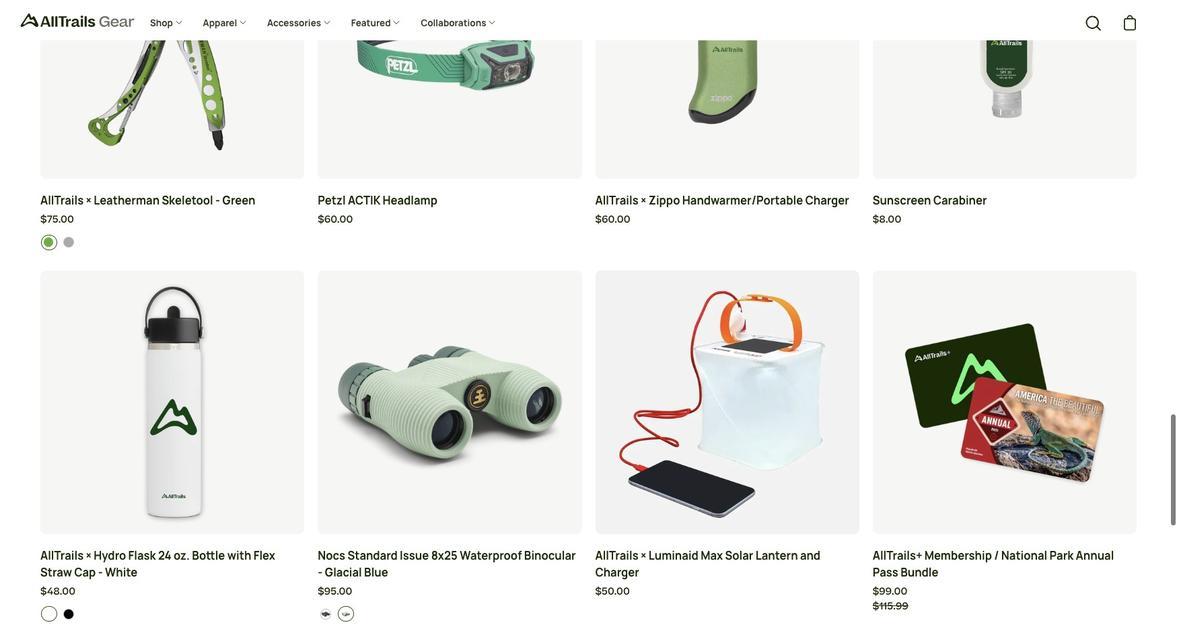 Task type: vqa. For each thing, say whether or not it's contained in the screenshot.
$95.00 on the left
yes



Task type: describe. For each thing, give the bounding box(es) containing it.
apparel
[[203, 17, 239, 29]]

White radio
[[41, 607, 57, 622]]

zippo
[[649, 193, 680, 208]]

Cypress Green radio
[[318, 607, 334, 622]]

flask
[[128, 549, 156, 563]]

Stainless Steel radio
[[61, 235, 77, 250]]

bundle
[[901, 565, 939, 580]]

- inside nocs standard issue 8x25 waterproof binocular - glacial blue $95.00
[[318, 565, 323, 580]]

petzl
[[318, 193, 346, 208]]

hydro
[[94, 549, 126, 563]]

headlamp
[[383, 193, 438, 208]]

$95.00
[[318, 585, 352, 599]]

cap
[[74, 565, 96, 580]]

toggle plus image for accessories
[[323, 18, 331, 26]]

× for luminaid
[[641, 549, 647, 563]]

$50.00
[[596, 585, 630, 599]]

toggle plus image for apparel
[[239, 18, 247, 26]]

collaborations link
[[411, 7, 506, 40]]

sunscreen
[[873, 193, 931, 208]]

× for leatherman
[[86, 193, 92, 208]]

issue
[[400, 549, 429, 563]]

× for hydro
[[86, 549, 92, 563]]

option group for flask
[[41, 607, 305, 622]]

24
[[158, 549, 171, 563]]

option group for skeletool
[[41, 235, 305, 250]]

standard
[[348, 549, 398, 563]]

white image
[[43, 609, 54, 620]]

solar
[[726, 549, 754, 563]]

Green radio
[[41, 235, 57, 250]]

sunscreen carabiner $8.00
[[873, 193, 987, 227]]

alltrails × leatherman skeletool - green $75.00
[[40, 193, 256, 227]]

shop
[[150, 17, 175, 29]]

$50.00 link
[[596, 585, 860, 600]]

apparel link
[[193, 7, 257, 40]]

charger inside alltrails × luminaid max solar lantern and charger $50.00
[[596, 565, 640, 580]]

alltrails × hydro flask 24 oz. bottle with flex straw cap - white $48.00
[[40, 549, 275, 599]]

$60.00 inside alltrails × zippo handwarmer/portable charger $60.00
[[596, 213, 631, 227]]

pass
[[873, 565, 899, 580]]

alltrails × zippo handwarmer/portable charger $60.00
[[596, 193, 850, 227]]

- inside alltrails × hydro flask 24 oz. bottle with flex straw cap - white $48.00
[[98, 565, 103, 580]]

$115.99
[[873, 600, 909, 614]]

alltrails for alltrails × hydro flask 24 oz. bottle with flex straw cap - white
[[40, 549, 84, 563]]

glacial blue image
[[341, 609, 351, 620]]

nocs standard issue 8x25 waterproof binocular - glacial blue $95.00
[[318, 549, 576, 599]]

lantern
[[756, 549, 798, 563]]

oz.
[[174, 549, 190, 563]]

alltrails × hydro flask 24 oz. bottle with flex straw cap - white link
[[40, 548, 304, 582]]

cypress green image
[[321, 609, 331, 620]]

green image
[[43, 237, 54, 248]]

nocs
[[318, 549, 345, 563]]

and
[[800, 549, 821, 563]]

alltrails+ membership / national park annual pass bundle $99.00 $115.99
[[873, 549, 1115, 614]]

accessories link
[[257, 7, 341, 40]]

petzl actik headlamp link
[[318, 193, 582, 209]]

park
[[1050, 549, 1074, 563]]

featured
[[351, 17, 393, 29]]

/
[[995, 549, 999, 563]]

charger inside alltrails × zippo handwarmer/portable charger $60.00
[[806, 193, 850, 208]]

bottle
[[192, 549, 225, 563]]

sunscreen carabiner link
[[873, 193, 1137, 209]]

carabiner
[[934, 193, 987, 208]]

alltrails for alltrails × luminaid max solar lantern and charger
[[596, 549, 639, 563]]

nocs standard issue 8x25 waterproof binocular - glacial blue link
[[318, 548, 582, 582]]



Task type: locate. For each thing, give the bounding box(es) containing it.
0 horizontal spatial $60.00 link
[[318, 213, 582, 228]]

toggle plus image for collaborations
[[488, 18, 496, 26]]

1 $60.00 link from the left
[[318, 213, 582, 228]]

$8.00
[[873, 213, 902, 227]]

2 $60.00 from the left
[[596, 213, 631, 227]]

1 $60.00 from the left
[[318, 213, 353, 227]]

alltrails for alltrails × leatherman skeletool - green
[[40, 193, 84, 208]]

alltrails for alltrails × zippo handwarmer/portable charger
[[596, 193, 639, 208]]

alltrails up the $50.00
[[596, 549, 639, 563]]

toggle plus image inside apparel link
[[239, 18, 247, 26]]

toggle plus image left collaborations
[[393, 18, 401, 26]]

× inside alltrails × hydro flask 24 oz. bottle with flex straw cap - white $48.00
[[86, 549, 92, 563]]

toggle plus image
[[175, 18, 183, 26], [323, 18, 331, 26], [393, 18, 401, 26]]

option group down $48.00 link
[[41, 607, 305, 622]]

binocular
[[524, 549, 576, 563]]

flex
[[254, 549, 275, 563]]

featured link
[[341, 7, 411, 40]]

skeletool
[[162, 193, 213, 208]]

toggle plus image left apparel
[[175, 18, 183, 26]]

alltrails inside alltrails × hydro flask 24 oz. bottle with flex straw cap - white $48.00
[[40, 549, 84, 563]]

- right cap
[[98, 565, 103, 580]]

alltrails
[[40, 193, 84, 208], [596, 193, 639, 208], [40, 549, 84, 563], [596, 549, 639, 563]]

1 horizontal spatial $60.00
[[596, 213, 631, 227]]

1 horizontal spatial charger
[[806, 193, 850, 208]]

× inside alltrails × leatherman skeletool - green $75.00
[[86, 193, 92, 208]]

max
[[701, 549, 723, 563]]

Black radio
[[61, 607, 77, 622]]

toggle plus image inside "collaborations" link
[[488, 18, 496, 26]]

toggle plus image inside the shop link
[[175, 18, 183, 26]]

-
[[215, 193, 220, 208], [98, 565, 103, 580], [318, 565, 323, 580]]

$60.00 link for headlamp
[[318, 213, 582, 228]]

1 toggle plus image from the left
[[175, 18, 183, 26]]

$60.00 inside petzl actik headlamp $60.00
[[318, 213, 353, 227]]

× left zippo
[[641, 193, 647, 208]]

×
[[86, 193, 92, 208], [641, 193, 647, 208], [86, 549, 92, 563], [641, 549, 647, 563]]

annual
[[1076, 549, 1115, 563]]

toggle plus image
[[239, 18, 247, 26], [488, 18, 496, 26]]

toggle plus image inside accessories 'link'
[[323, 18, 331, 26]]

0 horizontal spatial $60.00
[[318, 213, 353, 227]]

national
[[1002, 549, 1048, 563]]

$99.00
[[873, 585, 908, 599]]

$60.00 link down the petzl actik headlamp link
[[318, 213, 582, 228]]

membership
[[925, 549, 992, 563]]

option group down $75.00 link
[[41, 235, 305, 250]]

× up cap
[[86, 549, 92, 563]]

charger
[[806, 193, 850, 208], [596, 565, 640, 580]]

shop link
[[140, 7, 193, 40]]

1 horizontal spatial $60.00 link
[[596, 213, 860, 228]]

stainless steel image
[[63, 237, 74, 248]]

alltrails inside alltrails × luminaid max solar lantern and charger $50.00
[[596, 549, 639, 563]]

alltrails+ membership / national park annual pass bundle link
[[873, 548, 1137, 582]]

$8.00 link
[[873, 213, 1137, 228]]

green
[[222, 193, 256, 208]]

0 horizontal spatial toggle plus image
[[175, 18, 183, 26]]

2 toggle plus image from the left
[[488, 18, 496, 26]]

8x25
[[431, 549, 458, 563]]

leatherman
[[94, 193, 160, 208]]

× left the luminaid
[[641, 549, 647, 563]]

0 horizontal spatial charger
[[596, 565, 640, 580]]

option group
[[41, 235, 305, 250], [41, 607, 305, 622], [318, 607, 582, 622]]

blue
[[364, 565, 388, 580]]

alltrails left zippo
[[596, 193, 639, 208]]

collaborations
[[421, 17, 488, 29]]

luminaid
[[649, 549, 699, 563]]

0 vertical spatial charger
[[806, 193, 850, 208]]

with
[[227, 549, 251, 563]]

alltrails × zippo handwarmer/portable charger link
[[596, 193, 860, 209]]

× left leatherman
[[86, 193, 92, 208]]

Glacial Blue radio
[[338, 607, 354, 622]]

alltrails+
[[873, 549, 923, 563]]

$75.00
[[40, 213, 74, 227]]

glacial
[[325, 565, 362, 580]]

straw
[[40, 565, 72, 580]]

option group for 8x25
[[318, 607, 582, 622]]

toggle plus image inside the featured link
[[393, 18, 401, 26]]

petzl actik headlamp $60.00
[[318, 193, 438, 227]]

$48.00 link
[[40, 585, 304, 600]]

alltrails × luminaid max solar lantern and charger link
[[596, 548, 860, 582]]

$60.00 link for zippo
[[596, 213, 860, 228]]

waterproof
[[460, 549, 522, 563]]

actik
[[348, 193, 381, 208]]

toggle plus image left featured
[[323, 18, 331, 26]]

× for zippo
[[641, 193, 647, 208]]

× inside alltrails × zippo handwarmer/portable charger $60.00
[[641, 193, 647, 208]]

alltrails × leatherman skeletool - green link
[[40, 193, 304, 209]]

2 $60.00 link from the left
[[596, 213, 860, 228]]

1 vertical spatial charger
[[596, 565, 640, 580]]

$75.00 link
[[40, 213, 304, 228]]

2 horizontal spatial toggle plus image
[[393, 18, 401, 26]]

- left green
[[215, 193, 220, 208]]

1 horizontal spatial toggle plus image
[[488, 18, 496, 26]]

white
[[105, 565, 137, 580]]

$48.00
[[40, 585, 76, 599]]

- down nocs
[[318, 565, 323, 580]]

1 horizontal spatial -
[[215, 193, 220, 208]]

$60.00 link down the alltrails × zippo handwarmer/portable charger link
[[596, 213, 860, 228]]

0 horizontal spatial toggle plus image
[[239, 18, 247, 26]]

toggle plus image for featured
[[393, 18, 401, 26]]

$95.00 link
[[318, 585, 582, 600]]

$60.00 link
[[318, 213, 582, 228], [596, 213, 860, 228]]

alltrails inside alltrails × leatherman skeletool - green $75.00
[[40, 193, 84, 208]]

accessories
[[267, 17, 323, 29]]

1 toggle plus image from the left
[[239, 18, 247, 26]]

3 toggle plus image from the left
[[393, 18, 401, 26]]

toggle plus image for shop
[[175, 18, 183, 26]]

alltrails up $75.00
[[40, 193, 84, 208]]

option group down the $95.00 link
[[318, 607, 582, 622]]

2 horizontal spatial -
[[318, 565, 323, 580]]

black image
[[63, 609, 74, 620]]

1 horizontal spatial toggle plus image
[[323, 18, 331, 26]]

- inside alltrails × leatherman skeletool - green $75.00
[[215, 193, 220, 208]]

× inside alltrails × luminaid max solar lantern and charger $50.00
[[641, 549, 647, 563]]

2 toggle plus image from the left
[[323, 18, 331, 26]]

handwarmer/portable
[[683, 193, 803, 208]]

alltrails inside alltrails × zippo handwarmer/portable charger $60.00
[[596, 193, 639, 208]]

alltrails × luminaid max solar lantern and charger $50.00
[[596, 549, 821, 599]]

alltrails up straw
[[40, 549, 84, 563]]

0 horizontal spatial -
[[98, 565, 103, 580]]

$60.00
[[318, 213, 353, 227], [596, 213, 631, 227]]



